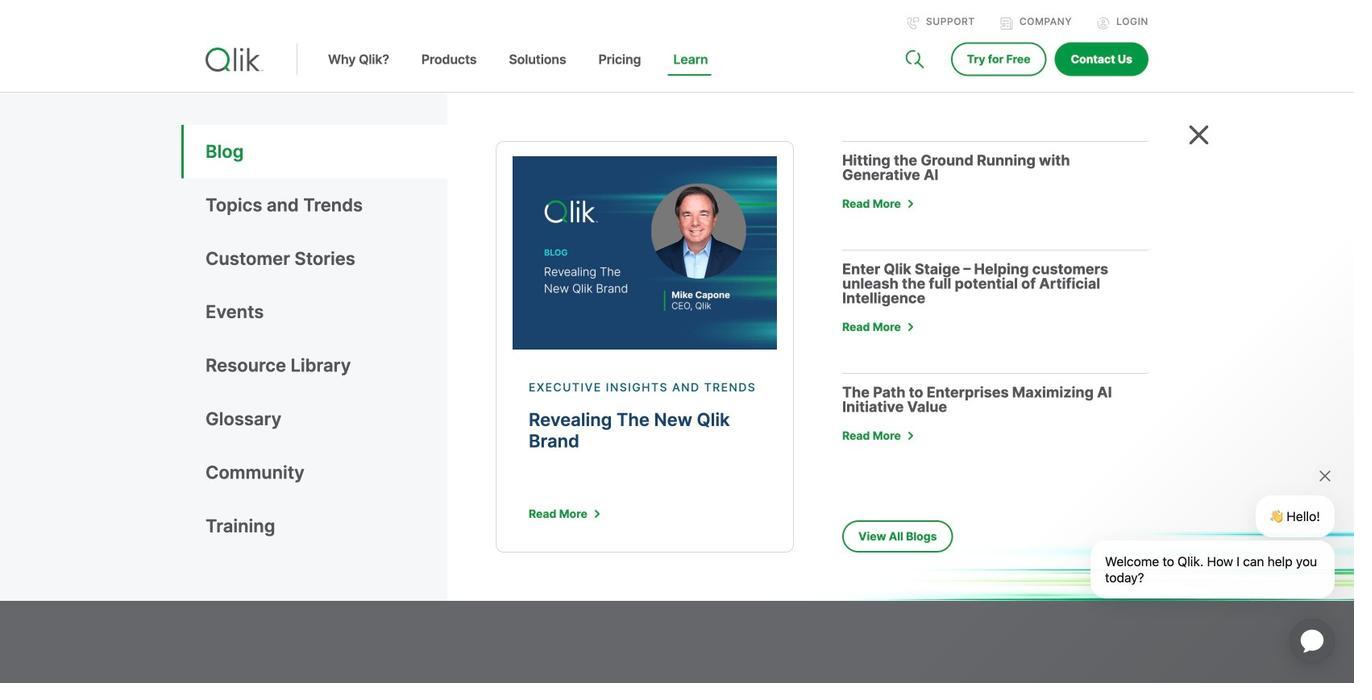 Task type: locate. For each thing, give the bounding box(es) containing it.
qlik image
[[206, 48, 264, 72]]

close search image
[[1189, 125, 1210, 145]]

headshot of mike capone, ceo, qlik and the text "revealing the new qlik brand" image
[[513, 156, 777, 350]]

application
[[1271, 600, 1355, 684]]



Task type: describe. For each thing, give the bounding box(es) containing it.
company image
[[1001, 17, 1014, 30]]

support image
[[907, 17, 920, 30]]

login image
[[1098, 17, 1111, 30]]



